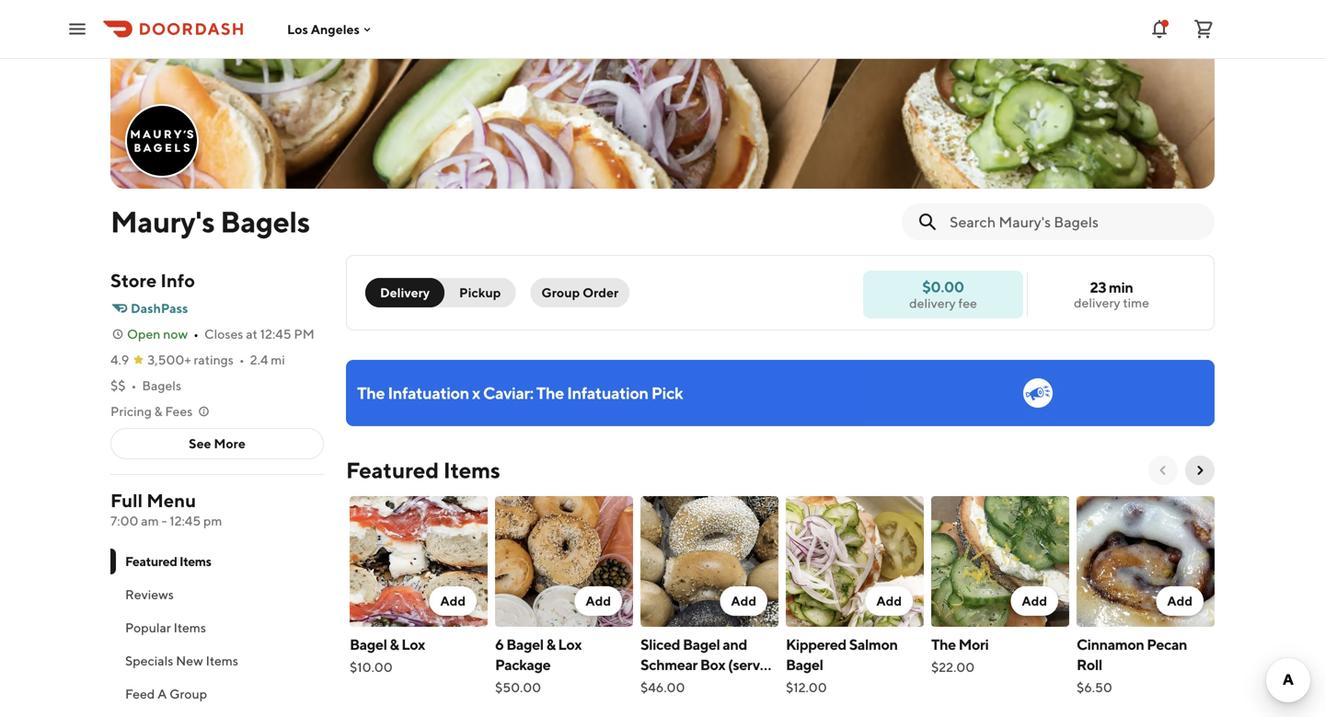 Task type: locate. For each thing, give the bounding box(es) containing it.
previous button of carousel image
[[1156, 463, 1171, 478]]

items inside the specials new items button
[[206, 653, 238, 668]]

1 add from the left
[[440, 593, 466, 609]]

infatuation left pick
[[567, 383, 649, 403]]

pickup
[[459, 285, 501, 300]]

& up the package
[[547, 636, 556, 653]]

x
[[472, 383, 480, 403]]

add button
[[429, 586, 477, 616], [575, 586, 622, 616], [720, 586, 768, 616], [866, 586, 913, 616], [1011, 586, 1059, 616], [1157, 586, 1204, 616]]

feed a group button
[[110, 678, 324, 711]]

full menu 7:00 am - 12:45 pm
[[110, 490, 222, 528]]

0 horizontal spatial lox
[[402, 636, 425, 653]]

1 lox from the left
[[402, 636, 425, 653]]

specials new items button
[[110, 645, 324, 678]]

• left 2.4
[[239, 352, 245, 367]]

2 horizontal spatial &
[[547, 636, 556, 653]]

min
[[1109, 279, 1134, 296]]

ratings
[[194, 352, 234, 367]]

bagel inside kippered salmon bagel $12.00
[[786, 656, 824, 674]]

0 horizontal spatial delivery
[[910, 296, 956, 311]]

23 min delivery time
[[1074, 279, 1150, 310]]

order methods option group
[[366, 278, 516, 308]]

0 horizontal spatial featured
[[125, 554, 177, 569]]

6 add from the left
[[1168, 593, 1193, 609]]

1 vertical spatial featured items
[[125, 554, 211, 569]]

12:45 right at
[[260, 326, 291, 342]]

0 horizontal spatial featured items
[[125, 554, 211, 569]]

lox down bagel & lox image
[[402, 636, 425, 653]]

2 lox from the left
[[558, 636, 582, 653]]

2 add from the left
[[586, 593, 611, 609]]

& up '$10.00'
[[390, 636, 399, 653]]

box
[[701, 656, 726, 674]]

items inside "featured items" heading
[[444, 457, 501, 483]]

group inside group order button
[[542, 285, 580, 300]]

dashpass
[[131, 301, 188, 316]]

menu
[[147, 490, 196, 511]]

23
[[1091, 279, 1107, 296]]

delivery
[[1074, 295, 1121, 310], [910, 296, 956, 311]]

pricing
[[110, 404, 152, 419]]

3,500+ ratings •
[[148, 352, 245, 367]]

0 horizontal spatial bagels
[[142, 378, 181, 393]]

group left order
[[542, 285, 580, 300]]

0 vertical spatial 12:45
[[260, 326, 291, 342]]

featured items up bagel & lox image
[[346, 457, 501, 483]]

2 vertical spatial •
[[131, 378, 137, 393]]

items up "new"
[[174, 620, 206, 635]]

0 vertical spatial •
[[193, 326, 199, 342]]

$46.00
[[641, 680, 685, 695]]

save
[[1161, 21, 1190, 36]]

1 vertical spatial •
[[239, 352, 245, 367]]

• closes at 12:45 pm
[[193, 326, 315, 342]]

1 add button from the left
[[429, 586, 477, 616]]

1 vertical spatial group
[[170, 686, 207, 702]]

open menu image
[[66, 18, 88, 40]]

lox right 6
[[558, 636, 582, 653]]

add button for cinnamon pecan roll
[[1157, 586, 1204, 616]]

•
[[193, 326, 199, 342], [239, 352, 245, 367], [131, 378, 137, 393]]

bagel up box
[[683, 636, 720, 653]]

infatuation
[[388, 383, 469, 403], [567, 383, 649, 403]]

0 items, open order cart image
[[1193, 18, 1215, 40]]

the
[[357, 383, 385, 403], [537, 383, 564, 403], [932, 636, 956, 653]]

open now
[[127, 326, 188, 342]]

cinnamon pecan roll $6.50
[[1077, 636, 1188, 695]]

group order
[[542, 285, 619, 300]]

& left fees
[[154, 404, 163, 419]]

0 vertical spatial group
[[542, 285, 580, 300]]

store info
[[110, 270, 195, 291]]

featured items up reviews
[[125, 554, 211, 569]]

delivery left 'fee'
[[910, 296, 956, 311]]

1 horizontal spatial 12:45
[[260, 326, 291, 342]]

0 horizontal spatial group
[[170, 686, 207, 702]]

see more button
[[111, 429, 323, 459]]

Pickup radio
[[434, 278, 516, 308]]

1 vertical spatial 12:45
[[170, 513, 201, 528]]

1 horizontal spatial featured
[[346, 457, 439, 483]]

kippered salmon bagel $12.00
[[786, 636, 898, 695]]

salmon
[[850, 636, 898, 653]]

0 horizontal spatial &
[[154, 404, 163, 419]]

1 horizontal spatial group
[[542, 285, 580, 300]]

1 horizontal spatial lox
[[558, 636, 582, 653]]

12:45 right -
[[170, 513, 201, 528]]

store
[[110, 270, 157, 291]]

delivery inside $0.00 delivery fee
[[910, 296, 956, 311]]

add for kippered salmon bagel
[[877, 593, 902, 609]]

add
[[440, 593, 466, 609], [586, 593, 611, 609], [731, 593, 757, 609], [877, 593, 902, 609], [1022, 593, 1048, 609], [1168, 593, 1193, 609]]

2 add button from the left
[[575, 586, 622, 616]]

group inside feed a group button
[[170, 686, 207, 702]]

cinnamon pecan roll image
[[1077, 496, 1215, 627]]

see
[[189, 436, 211, 451]]

bagels
[[220, 204, 310, 239], [142, 378, 181, 393]]

& inside bagel & lox $10.00
[[390, 636, 399, 653]]

package
[[495, 656, 551, 674]]

save button
[[1124, 14, 1201, 43]]

fee
[[959, 296, 978, 311]]

items
[[444, 457, 501, 483], [180, 554, 211, 569], [174, 620, 206, 635], [206, 653, 238, 668]]

6 add button from the left
[[1157, 586, 1204, 616]]

1 horizontal spatial infatuation
[[567, 383, 649, 403]]

0 vertical spatial featured items
[[346, 457, 501, 483]]

feed
[[125, 686, 155, 702]]

full
[[110, 490, 143, 511]]

1 horizontal spatial bagels
[[220, 204, 310, 239]]

15)
[[641, 676, 660, 694]]

infatuation left the x
[[388, 383, 469, 403]]

time
[[1124, 295, 1150, 310]]

0 horizontal spatial the
[[357, 383, 385, 403]]

notification bell image
[[1149, 18, 1171, 40]]

4 add from the left
[[877, 593, 902, 609]]

bagel
[[350, 636, 387, 653], [507, 636, 544, 653], [683, 636, 720, 653], [786, 656, 824, 674]]

specials
[[125, 653, 173, 668]]

delivery left time
[[1074, 295, 1121, 310]]

(serves
[[728, 656, 775, 674]]

items down the x
[[444, 457, 501, 483]]

3 add from the left
[[731, 593, 757, 609]]

$10.00
[[350, 660, 393, 675]]

the inside the mori $22.00
[[932, 636, 956, 653]]

12:45
[[260, 326, 291, 342], [170, 513, 201, 528]]

at
[[246, 326, 258, 342]]

lox
[[402, 636, 425, 653], [558, 636, 582, 653]]

3 add button from the left
[[720, 586, 768, 616]]

1 horizontal spatial featured items
[[346, 457, 501, 483]]

bagel inside bagel & lox $10.00
[[350, 636, 387, 653]]

2 horizontal spatial •
[[239, 352, 245, 367]]

add button for bagel & lox
[[429, 586, 477, 616]]

group
[[542, 285, 580, 300], [170, 686, 207, 702]]

featured
[[346, 457, 439, 483], [125, 554, 177, 569]]

& for bagel
[[390, 636, 399, 653]]

bagel up '$10.00'
[[350, 636, 387, 653]]

1 horizontal spatial &
[[390, 636, 399, 653]]

2 horizontal spatial the
[[932, 636, 956, 653]]

7:00
[[110, 513, 139, 528]]

& inside pricing & fees button
[[154, 404, 163, 419]]

featured items
[[346, 457, 501, 483], [125, 554, 211, 569]]

4 add button from the left
[[866, 586, 913, 616]]

• right now
[[193, 326, 199, 342]]

• right $$
[[131, 378, 137, 393]]

the mori $22.00
[[932, 636, 989, 675]]

0 vertical spatial featured
[[346, 457, 439, 483]]

& for pricing
[[154, 404, 163, 419]]

1 horizontal spatial delivery
[[1074, 295, 1121, 310]]

&
[[154, 404, 163, 419], [390, 636, 399, 653], [547, 636, 556, 653]]

add button for kippered salmon bagel
[[866, 586, 913, 616]]

bagel up the package
[[507, 636, 544, 653]]

0 horizontal spatial 12:45
[[170, 513, 201, 528]]

add for 6 bagel & lox package
[[586, 593, 611, 609]]

0 horizontal spatial infatuation
[[388, 383, 469, 403]]

group right a
[[170, 686, 207, 702]]

items right "new"
[[206, 653, 238, 668]]

5 add button from the left
[[1011, 586, 1059, 616]]

0 vertical spatial bagels
[[220, 204, 310, 239]]

5 add from the left
[[1022, 593, 1048, 609]]

1 vertical spatial featured
[[125, 554, 177, 569]]

maury's bagels image
[[110, 0, 1215, 189], [127, 106, 197, 176]]

bagel up $12.00 at the right of the page
[[786, 656, 824, 674]]

open
[[127, 326, 161, 342]]

0 horizontal spatial •
[[131, 378, 137, 393]]



Task type: describe. For each thing, give the bounding box(es) containing it.
2 infatuation from the left
[[567, 383, 649, 403]]

kippered
[[786, 636, 847, 653]]

6 bagel & lox package $50.00
[[495, 636, 582, 695]]

cinnamon
[[1077, 636, 1145, 653]]

-
[[162, 513, 167, 528]]

the infatuation x caviar: the infatuation pick
[[357, 383, 683, 403]]

feed a group
[[125, 686, 207, 702]]

los angeles button
[[287, 21, 375, 37]]

4.9
[[110, 352, 129, 367]]

group order button
[[531, 278, 630, 308]]

featured items heading
[[346, 456, 501, 485]]

pick
[[652, 383, 683, 403]]

add for bagel & lox
[[440, 593, 466, 609]]

12:45 inside full menu 7:00 am - 12:45 pm
[[170, 513, 201, 528]]

add button for the mori
[[1011, 586, 1059, 616]]

$22.00
[[932, 660, 975, 675]]

$6.50
[[1077, 680, 1113, 695]]

sliced bagel and schmear box (serves 15) image
[[641, 496, 779, 627]]

popular
[[125, 620, 171, 635]]

bagel & lox image
[[350, 496, 488, 627]]

sliced
[[641, 636, 681, 653]]

the for the infatuation x caviar: the infatuation pick
[[357, 383, 385, 403]]

add for the mori
[[1022, 593, 1048, 609]]

mori
[[959, 636, 989, 653]]

pm
[[294, 326, 315, 342]]

pm
[[203, 513, 222, 528]]

los angeles
[[287, 21, 360, 37]]

the for the mori $22.00
[[932, 636, 956, 653]]

pricing & fees
[[110, 404, 193, 419]]

pricing & fees button
[[110, 402, 211, 421]]

lox inside 6 bagel & lox package $50.00
[[558, 636, 582, 653]]

new
[[176, 653, 203, 668]]

2.4
[[250, 352, 268, 367]]

$50.00
[[495, 680, 541, 695]]

bagel & lox $10.00
[[350, 636, 425, 675]]

Item Search search field
[[950, 212, 1201, 232]]

maury's
[[110, 204, 215, 239]]

mi
[[271, 352, 285, 367]]

closes
[[204, 326, 243, 342]]

the mori image
[[932, 496, 1070, 627]]

$12.00
[[786, 680, 827, 695]]

specials new items
[[125, 653, 238, 668]]

add for cinnamon pecan roll
[[1168, 593, 1193, 609]]

$$ • bagels
[[110, 378, 181, 393]]

featured inside heading
[[346, 457, 439, 483]]

a
[[158, 686, 167, 702]]

next button of carousel image
[[1193, 463, 1208, 478]]

6 bagel & lox package image
[[495, 496, 633, 627]]

delivery inside 23 min delivery time
[[1074, 295, 1121, 310]]

$$
[[110, 378, 126, 393]]

lox inside bagel & lox $10.00
[[402, 636, 425, 653]]

Delivery radio
[[366, 278, 445, 308]]

bagel inside 6 bagel & lox package $50.00
[[507, 636, 544, 653]]

items inside popular items button
[[174, 620, 206, 635]]

6
[[495, 636, 504, 653]]

add for sliced bagel and schmear box (serves 15)
[[731, 593, 757, 609]]

2.4 mi
[[250, 352, 285, 367]]

roll
[[1077, 656, 1103, 674]]

add button for sliced bagel and schmear box (serves 15)
[[720, 586, 768, 616]]

maury's bagels
[[110, 204, 310, 239]]

1 horizontal spatial the
[[537, 383, 564, 403]]

reviews
[[125, 587, 174, 602]]

see more
[[189, 436, 246, 451]]

am
[[141, 513, 159, 528]]

1 horizontal spatial •
[[193, 326, 199, 342]]

$0.00 delivery fee
[[910, 278, 978, 311]]

angeles
[[311, 21, 360, 37]]

schmear
[[641, 656, 698, 674]]

popular items
[[125, 620, 206, 635]]

$0.00
[[923, 278, 965, 296]]

1 vertical spatial bagels
[[142, 378, 181, 393]]

caviar:
[[483, 383, 534, 403]]

bagel inside sliced bagel and schmear box (serves 15)
[[683, 636, 720, 653]]

order
[[583, 285, 619, 300]]

& inside 6 bagel & lox package $50.00
[[547, 636, 556, 653]]

popular items button
[[110, 611, 324, 645]]

3,500+
[[148, 352, 191, 367]]

more
[[214, 436, 246, 451]]

kippered salmon bagel image
[[786, 496, 924, 627]]

items up reviews button
[[180, 554, 211, 569]]

fees
[[165, 404, 193, 419]]

now
[[163, 326, 188, 342]]

los
[[287, 21, 308, 37]]

info
[[161, 270, 195, 291]]

pecan
[[1147, 636, 1188, 653]]

delivery
[[380, 285, 430, 300]]

1 infatuation from the left
[[388, 383, 469, 403]]

reviews button
[[110, 578, 324, 611]]

and
[[723, 636, 748, 653]]

add button for 6 bagel & lox package
[[575, 586, 622, 616]]

sliced bagel and schmear box (serves 15)
[[641, 636, 775, 694]]



Task type: vqa. For each thing, say whether or not it's contained in the screenshot.
Burrito in the Build Your Own Breakfast Burrito $12.99
no



